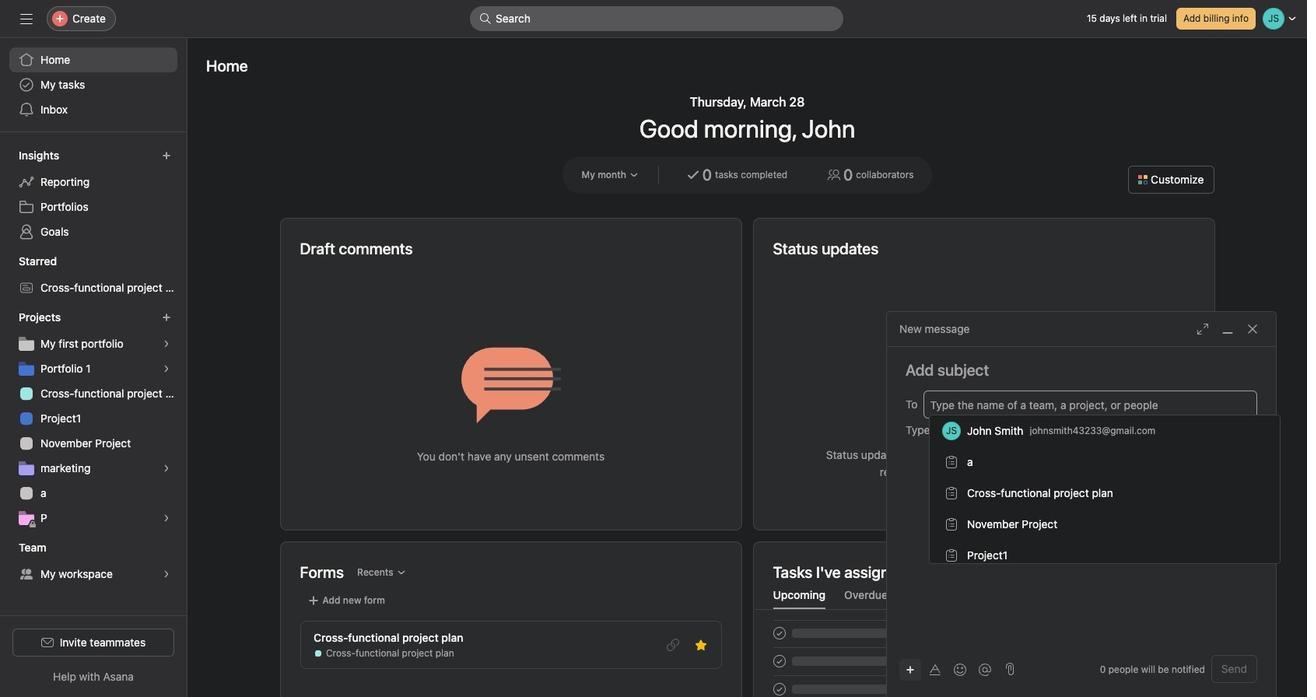 Task type: vqa. For each thing, say whether or not it's contained in the screenshot.
X-axis
no



Task type: describe. For each thing, give the bounding box(es) containing it.
minimize image
[[1222, 323, 1234, 335]]

projects element
[[0, 304, 187, 534]]

Add subject text field
[[887, 360, 1276, 381]]

see details, my first portfolio image
[[162, 339, 171, 349]]

expand popout to full screen image
[[1197, 323, 1210, 335]]

at mention image
[[979, 664, 992, 676]]

see details, my workspace image
[[162, 570, 171, 579]]

emoji image
[[954, 664, 967, 676]]

close image
[[1247, 323, 1259, 335]]



Task type: locate. For each thing, give the bounding box(es) containing it.
global element
[[0, 38, 187, 132]]

teams element
[[0, 534, 187, 590]]

formatting image
[[929, 664, 942, 676]]

starred element
[[0, 248, 187, 304]]

prominent image
[[479, 12, 492, 25]]

remove from favorites image
[[695, 639, 707, 651]]

list box
[[470, 6, 844, 31]]

toolbar
[[900, 658, 999, 681]]

Type the name of a team, a project, or people text field
[[931, 395, 1249, 414]]

dialog
[[887, 312, 1276, 697]]

new insights image
[[162, 151, 171, 160]]

see details, p image
[[162, 514, 171, 523]]

hide sidebar image
[[20, 12, 33, 25]]

see details, portfolio 1 image
[[162, 364, 171, 374]]

insights element
[[0, 142, 187, 248]]

copy form link image
[[667, 639, 679, 651]]

see details, marketing image
[[162, 464, 171, 473]]

new project or portfolio image
[[162, 313, 171, 322]]



